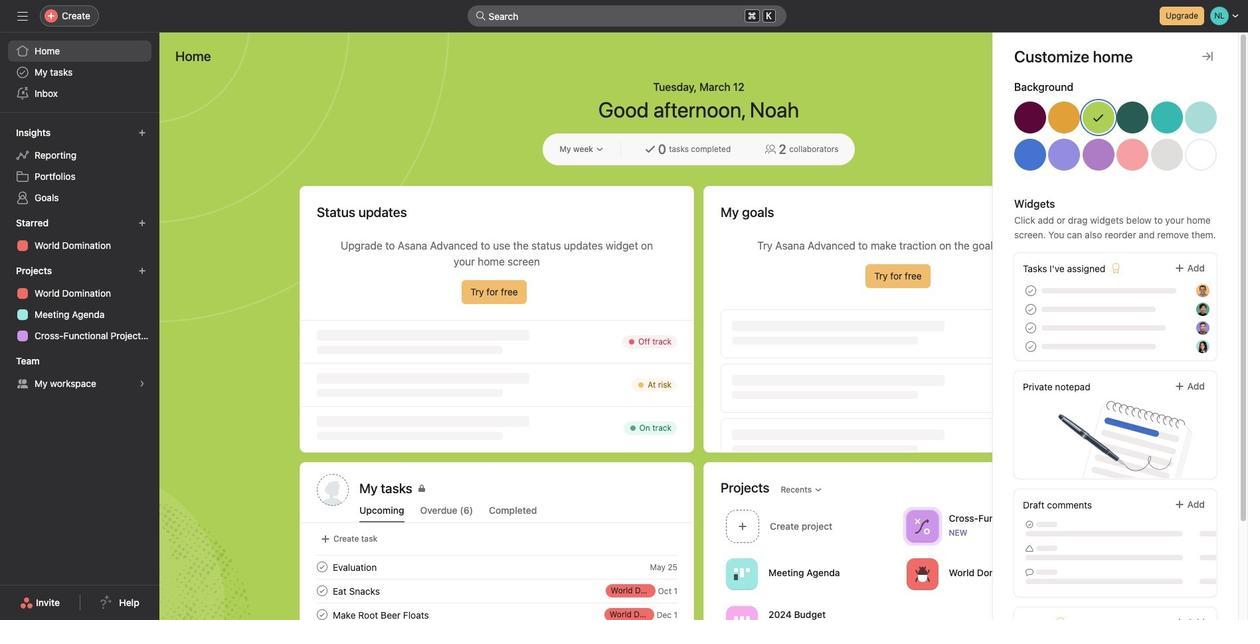 Task type: locate. For each thing, give the bounding box(es) containing it.
0 vertical spatial mark complete checkbox
[[314, 559, 330, 575]]

mark complete checkbox up mark complete option
[[314, 559, 330, 575]]

2 vertical spatial mark complete image
[[314, 607, 330, 620]]

1 vertical spatial mark complete checkbox
[[314, 607, 330, 620]]

1 mark complete image from the top
[[314, 559, 330, 575]]

option group
[[1014, 102, 1217, 176]]

teams element
[[0, 349, 159, 397]]

prominent image
[[475, 11, 486, 21]]

board image
[[734, 566, 750, 582]]

add items to starred image
[[138, 219, 146, 227]]

2 mark complete checkbox from the top
[[314, 607, 330, 620]]

None field
[[467, 5, 786, 27]]

0 vertical spatial mark complete image
[[314, 559, 330, 575]]

projects element
[[0, 259, 159, 349]]

mark complete checkbox down mark complete option
[[314, 607, 330, 620]]

Mark complete checkbox
[[314, 559, 330, 575], [314, 607, 330, 620]]

1 vertical spatial mark complete image
[[314, 583, 330, 599]]

insights element
[[0, 121, 159, 211]]

bug image
[[914, 566, 930, 582]]

mark complete image
[[314, 559, 330, 575], [314, 583, 330, 599], [314, 607, 330, 620]]

new project or portfolio image
[[138, 267, 146, 275]]



Task type: describe. For each thing, give the bounding box(es) containing it.
2 mark complete image from the top
[[314, 583, 330, 599]]

global element
[[0, 33, 159, 112]]

add profile photo image
[[317, 474, 349, 506]]

3 mark complete image from the top
[[314, 607, 330, 620]]

close customization pane image
[[1202, 51, 1213, 62]]

line_and_symbols image
[[914, 518, 930, 534]]

new insights image
[[138, 129, 146, 137]]

Mark complete checkbox
[[314, 583, 330, 599]]

board image
[[734, 614, 750, 620]]

hide sidebar image
[[17, 11, 28, 21]]

see details, my workspace image
[[138, 380, 146, 388]]

starred element
[[0, 211, 159, 259]]

Search tasks, projects, and more text field
[[467, 5, 786, 27]]

1 mark complete checkbox from the top
[[314, 559, 330, 575]]



Task type: vqa. For each thing, say whether or not it's contained in the screenshot.
'list item'
no



